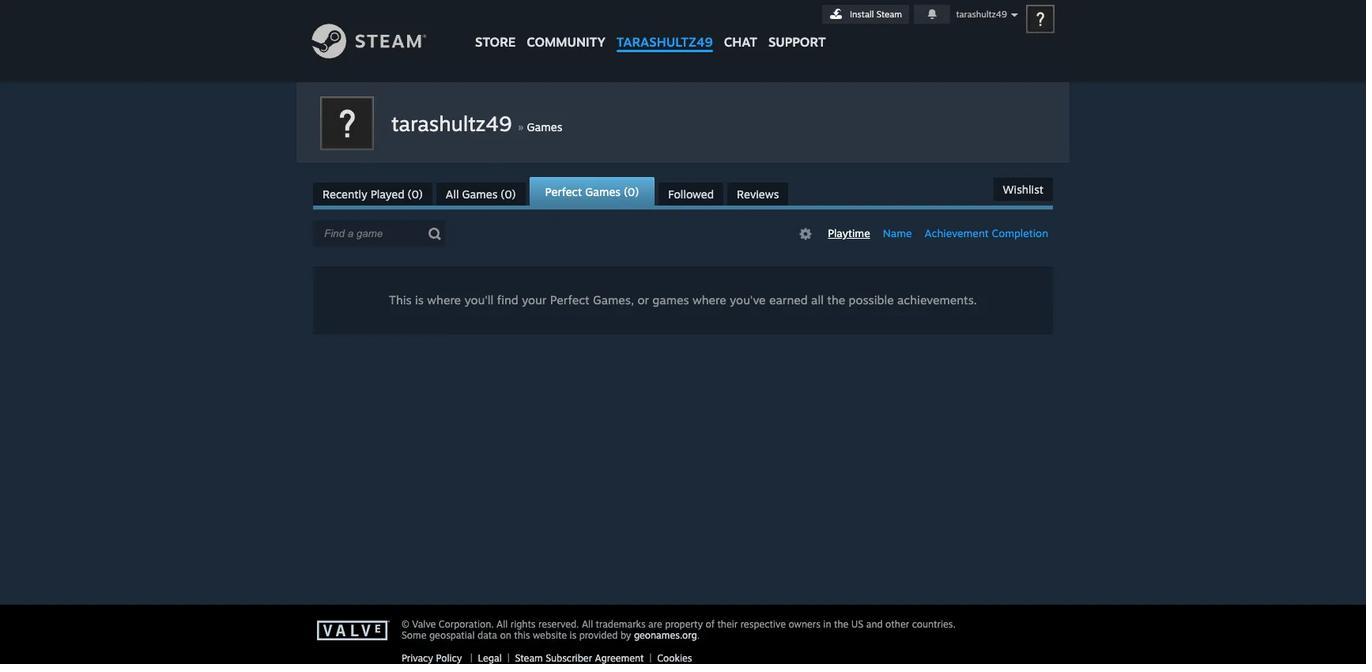 Task type: describe. For each thing, give the bounding box(es) containing it.
you'll
[[464, 293, 494, 308]]

possible
[[849, 293, 894, 308]]

0 vertical spatial perfect
[[545, 185, 582, 198]]

property
[[665, 618, 703, 630]]

»
[[518, 119, 524, 134]]

this
[[514, 629, 530, 641]]

us
[[851, 618, 864, 630]]

perfect games (0) link
[[529, 177, 655, 206]]

owners
[[789, 618, 821, 630]]

valve logo image
[[317, 621, 393, 641]]

© valve corporation. all rights reserved. all trademarks are property of their respective owners in the us and other countries. some geospatial data on this website is provided by geonames.org .
[[402, 618, 956, 641]]

playtime
[[828, 227, 870, 240]]

support link
[[763, 0, 832, 54]]

other
[[886, 618, 909, 630]]

0 horizontal spatial tarashultz49
[[391, 111, 512, 136]]

(0) for perfect games (0)
[[624, 185, 639, 198]]

1 vertical spatial perfect
[[550, 293, 590, 308]]

recently played (0) link
[[313, 183, 432, 206]]

community link
[[521, 0, 611, 57]]

geospatial
[[429, 629, 475, 641]]

Find a game field
[[313, 221, 445, 247]]

rights
[[511, 618, 536, 630]]

achievement completion
[[925, 227, 1048, 240]]

the inside © valve corporation. all rights reserved. all trademarks are property of their respective owners in the us and other countries. some geospatial data on this website is provided by geonames.org .
[[834, 618, 849, 630]]

earned
[[769, 293, 808, 308]]

followed link
[[659, 183, 724, 206]]

name
[[883, 227, 912, 240]]

support
[[769, 34, 826, 50]]

playtime button
[[823, 225, 875, 242]]

their
[[717, 618, 738, 630]]

1 horizontal spatial tarashultz49
[[617, 34, 713, 50]]

this
[[389, 293, 412, 308]]

and
[[866, 618, 883, 630]]

your
[[522, 293, 547, 308]]

2 where from the left
[[693, 293, 726, 308]]

chat link
[[719, 0, 763, 54]]

0 vertical spatial tarashultz49
[[956, 9, 1007, 20]]

some
[[402, 629, 427, 641]]

played
[[371, 187, 404, 201]]

of
[[706, 618, 715, 630]]

this is where you'll find your perfect games, or games where you've earned all the possible achievements.
[[389, 293, 977, 308]]

1 where from the left
[[427, 293, 461, 308]]

reserved.
[[538, 618, 579, 630]]

wishlist
[[1003, 183, 1044, 196]]

(0) for all games (0)
[[501, 187, 516, 201]]

on
[[500, 629, 511, 641]]

community
[[527, 34, 606, 50]]

achievements.
[[898, 293, 977, 308]]

games for perfect games (0)
[[585, 185, 621, 198]]

are
[[648, 618, 662, 630]]

0 horizontal spatial all
[[446, 187, 459, 201]]

achievement completion button
[[920, 225, 1053, 242]]

followed
[[668, 187, 714, 201]]

install steam link
[[822, 5, 909, 24]]

geonames.org link
[[634, 629, 697, 641]]



Task type: locate. For each thing, give the bounding box(es) containing it.
1 horizontal spatial where
[[693, 293, 726, 308]]

tarashultz49 link left chat
[[611, 0, 719, 57]]

1 horizontal spatial all
[[497, 618, 508, 630]]

respective
[[741, 618, 786, 630]]

0 horizontal spatial games
[[462, 187, 498, 201]]

countries.
[[912, 618, 956, 630]]

2 vertical spatial tarashultz49
[[391, 111, 512, 136]]

games
[[653, 293, 689, 308]]

2 horizontal spatial (0)
[[624, 185, 639, 198]]

games
[[527, 120, 562, 134], [585, 185, 621, 198], [462, 187, 498, 201]]

is right "this"
[[415, 293, 424, 308]]

1 horizontal spatial (0)
[[501, 187, 516, 201]]

1 vertical spatial is
[[570, 629, 577, 641]]

0 vertical spatial the
[[827, 293, 845, 308]]

website
[[533, 629, 567, 641]]

1 vertical spatial the
[[834, 618, 849, 630]]

corporation.
[[439, 618, 494, 630]]

0 horizontal spatial is
[[415, 293, 424, 308]]

all left rights
[[497, 618, 508, 630]]

in
[[823, 618, 831, 630]]

valve
[[412, 618, 436, 630]]

©
[[402, 618, 409, 630]]

0 horizontal spatial where
[[427, 293, 461, 308]]

achievement
[[925, 227, 989, 240]]

tarashultz49 link up all games (0) link
[[391, 111, 518, 136]]

1 horizontal spatial games
[[527, 120, 562, 134]]

(0) down tarashultz49 » games
[[501, 187, 516, 201]]

all
[[446, 187, 459, 201], [497, 618, 508, 630], [582, 618, 593, 630]]

perfect games (0)
[[545, 185, 639, 198]]

.
[[697, 629, 700, 641]]

perfect down 'games' link
[[545, 185, 582, 198]]

1 horizontal spatial tarashultz49 link
[[611, 0, 719, 57]]

data
[[478, 629, 497, 641]]

(0)
[[624, 185, 639, 198], [408, 187, 423, 201], [501, 187, 516, 201]]

chat
[[724, 34, 757, 50]]

is inside © valve corporation. all rights reserved. all trademarks are property of their respective owners in the us and other countries. some geospatial data on this website is provided by geonames.org .
[[570, 629, 577, 641]]

2 horizontal spatial games
[[585, 185, 621, 198]]

games,
[[593, 293, 634, 308]]

find
[[497, 293, 518, 308]]

2 horizontal spatial tarashultz49
[[956, 9, 1007, 20]]

(0) for recently played (0)
[[408, 187, 423, 201]]

store
[[475, 34, 516, 50]]

provided
[[579, 629, 618, 641]]

geonames.org
[[634, 629, 697, 641]]

the
[[827, 293, 845, 308], [834, 618, 849, 630]]

all right played
[[446, 187, 459, 201]]

where
[[427, 293, 461, 308], [693, 293, 726, 308]]

(0) right played
[[408, 187, 423, 201]]

where left the 'you've' at the right top of page
[[693, 293, 726, 308]]

reviews link
[[728, 183, 789, 206]]

tarashultz49 » games
[[391, 111, 562, 136]]

where left you'll
[[427, 293, 461, 308]]

name button
[[878, 225, 917, 242]]

is right website on the bottom of page
[[570, 629, 577, 641]]

wishlist link
[[994, 178, 1053, 201]]

(0) left followed link
[[624, 185, 639, 198]]

trademarks
[[596, 618, 646, 630]]

all right the reserved.
[[582, 618, 593, 630]]

the right the all
[[827, 293, 845, 308]]

the right in
[[834, 618, 849, 630]]

games inside tarashultz49 » games
[[527, 120, 562, 134]]

1 horizontal spatial is
[[570, 629, 577, 641]]

0 vertical spatial tarashultz49 link
[[611, 0, 719, 57]]

games link
[[527, 120, 562, 134]]

1 vertical spatial tarashultz49 link
[[391, 111, 518, 136]]

recently played (0)
[[323, 187, 423, 201]]

by
[[621, 629, 631, 641]]

perfect
[[545, 185, 582, 198], [550, 293, 590, 308]]

all games (0) link
[[436, 183, 525, 206]]

tarashultz49
[[956, 9, 1007, 20], [617, 34, 713, 50], [391, 111, 512, 136]]

2 horizontal spatial all
[[582, 618, 593, 630]]

is
[[415, 293, 424, 308], [570, 629, 577, 641]]

or
[[638, 293, 649, 308]]

all games (0)
[[446, 187, 516, 201]]

reviews
[[737, 187, 779, 201]]

recently
[[323, 187, 367, 201]]

games for all games (0)
[[462, 187, 498, 201]]

you've
[[730, 293, 766, 308]]

all
[[811, 293, 824, 308]]

store link
[[470, 0, 521, 57]]

0 horizontal spatial (0)
[[408, 187, 423, 201]]

tarashultz49 link
[[611, 0, 719, 57], [391, 111, 518, 136]]

0 horizontal spatial tarashultz49 link
[[391, 111, 518, 136]]

steam
[[877, 9, 902, 20]]

completion
[[992, 227, 1048, 240]]

perfect right your
[[550, 293, 590, 308]]

0 vertical spatial is
[[415, 293, 424, 308]]

install
[[850, 9, 874, 20]]

1 vertical spatial tarashultz49
[[617, 34, 713, 50]]

install steam
[[850, 9, 902, 20]]



Task type: vqa. For each thing, say whether or not it's contained in the screenshot.
Industrial Life Produce
no



